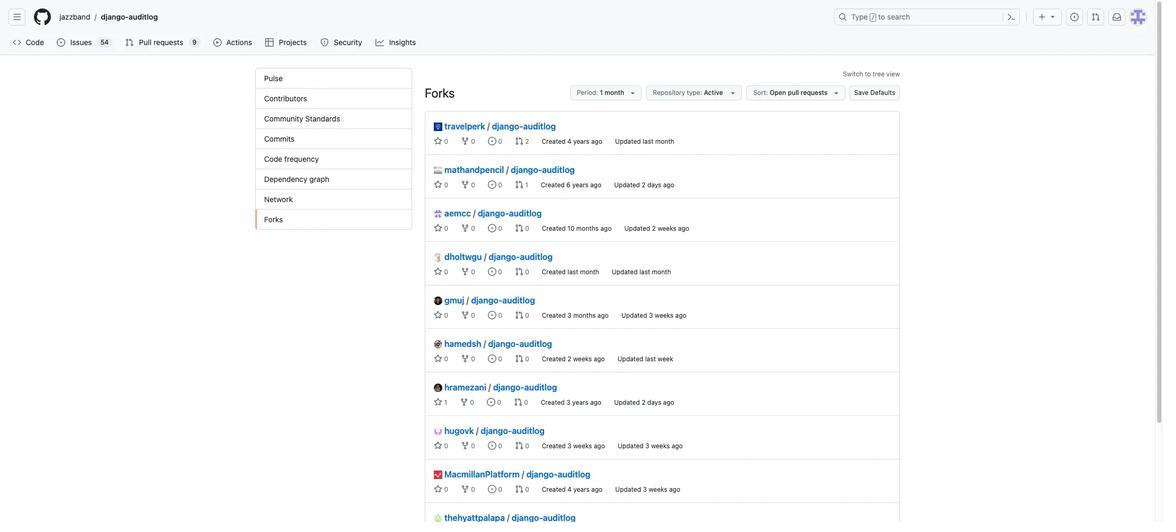 Task type: describe. For each thing, give the bounding box(es) containing it.
table image
[[266, 38, 274, 47]]

@mathandpencil image
[[434, 166, 443, 175]]

dependency graph link
[[256, 169, 412, 189]]

0 vertical spatial 1
[[600, 89, 603, 97]]

triangle down image for sort: open pull requests
[[832, 89, 841, 97]]

0 vertical spatial forks
[[425, 85, 455, 100]]

repo forked image for gmuj
[[461, 311, 470, 319]]

/ django-auditlog for mathandpencil
[[506, 165, 575, 175]]

@aemcc image
[[434, 210, 443, 218]]

54
[[101, 38, 109, 46]]

/ django-auditlog for aemcc
[[473, 209, 542, 218]]

created 6 years ago
[[541, 181, 602, 189]]

django-auditlog link for hugovk
[[481, 426, 545, 436]]

search
[[888, 12, 911, 21]]

repo forked image for aemcc
[[461, 224, 470, 232]]

updated 3 weeks ago for macmillanplatform
[[616, 486, 681, 494]]

django- inside jazzband / django-auditlog
[[101, 12, 129, 21]]

star image for hramezani
[[434, 398, 443, 406]]

django-auditlog link for gmuj
[[471, 296, 535, 305]]

2 horizontal spatial triangle down image
[[1049, 12, 1058, 21]]

0 for star icon related to mathandpencil
[[443, 181, 448, 189]]

django-auditlog link for hamedsh
[[488, 339, 552, 349]]

macmillanplatform
[[445, 470, 520, 479]]

/ django-auditlog for gmuj
[[467, 296, 535, 305]]

10
[[568, 224, 575, 232]]

hramezani
[[445, 383, 487, 392]]

macmillanplatform link
[[434, 468, 520, 481]]

updated for dholtwgu
[[612, 268, 638, 276]]

@dholtwgu image
[[434, 253, 443, 262]]

0 for hugovk's repo forked image
[[470, 442, 475, 450]]

days for mathandpencil
[[648, 181, 662, 189]]

forks inside "link"
[[264, 215, 283, 224]]

updated for mathandpencil
[[615, 181, 640, 189]]

django- for travelperk
[[492, 122, 523, 131]]

years for hramezani
[[573, 399, 589, 406]]

actions link
[[209, 34, 257, 50]]

years for travelperk
[[574, 137, 590, 145]]

switch to tree view
[[843, 70, 901, 78]]

updated last month for travelperk
[[615, 137, 675, 145]]

dholtwgu link
[[434, 250, 482, 263]]

0 for issue opened image related to hamedsh
[[497, 355, 502, 363]]

0 for issue opened image for hramezani
[[496, 399, 501, 406]]

django- for hugovk
[[481, 426, 512, 436]]

hugovk
[[445, 426, 474, 436]]

/ for dholtwgu
[[484, 252, 487, 262]]

frequency
[[284, 154, 319, 163]]

django-auditlog link for travelperk
[[492, 122, 556, 131]]

month down updated 2 weeks ago
[[652, 268, 671, 276]]

created 2 weeks ago
[[542, 355, 605, 363]]

/ for hramezani
[[489, 383, 491, 392]]

/ for mathandpencil
[[506, 165, 509, 175]]

list containing jazzband
[[55, 8, 828, 25]]

0 for repo forked icon corresponding to gmuj
[[470, 311, 475, 319]]

django-auditlog link for dholtwgu
[[489, 252, 553, 262]]

created 3 years ago
[[541, 399, 602, 406]]

0 for star image associated with aemcc
[[443, 224, 448, 232]]

community standards
[[264, 114, 340, 123]]

gmuj
[[445, 296, 465, 305]]

git pull request image for macmillanplatform
[[515, 485, 524, 494]]

updated for gmuj
[[622, 311, 648, 319]]

auditlog for hugovk
[[512, 426, 545, 436]]

graph
[[310, 175, 330, 184]]

@hamedsh image
[[434, 340, 443, 349]]

dependency
[[264, 175, 308, 184]]

dholtwgu
[[445, 252, 482, 262]]

0 for gmuj's git pull request icon
[[524, 311, 529, 319]]

issue opened image for aemcc
[[488, 224, 497, 232]]

code frequency
[[264, 154, 319, 163]]

/ inside jazzband / django-auditlog
[[95, 12, 97, 21]]

django- for dholtwgu
[[489, 252, 520, 262]]

@gmuj image
[[434, 297, 443, 305]]

pulse
[[264, 74, 283, 83]]

month down the 'created 10 months ago'
[[580, 268, 599, 276]]

issue opened image for travelperk
[[488, 137, 497, 145]]

commits
[[264, 134, 295, 143]]

play image
[[213, 38, 222, 47]]

dependency graph
[[264, 175, 330, 184]]

week
[[658, 355, 674, 363]]

month down repository
[[656, 137, 675, 145]]

repo forked image for travelperk
[[461, 137, 470, 145]]

0 for star icon for macmillanplatform
[[443, 486, 448, 494]]

gmuj link
[[434, 294, 465, 307]]

0 for git pull request icon related to dholtwgu
[[524, 268, 529, 276]]

updated last week
[[618, 355, 674, 363]]

hamedsh
[[445, 339, 482, 349]]

last for travelperk
[[643, 137, 654, 145]]

aemcc link
[[434, 207, 471, 220]]

updated for aemcc
[[625, 224, 651, 232]]

type / to search
[[852, 12, 911, 21]]

auditlog for travelperk
[[523, 122, 556, 131]]

updated for travelperk
[[615, 137, 641, 145]]

/ django-auditlog for dholtwgu
[[484, 252, 553, 262]]

issue opened image for hamedsh
[[488, 354, 497, 363]]

updated 3 weeks ago for hugovk
[[618, 442, 683, 450]]

hamedsh link
[[434, 338, 482, 350]]

aemcc
[[445, 209, 471, 218]]

switch to tree view link
[[843, 70, 901, 78]]

git pull request image for mathandpencil
[[515, 180, 524, 189]]

save defaults button
[[850, 85, 901, 100]]

1 horizontal spatial requests
[[801, 89, 828, 97]]

updated for hamedsh
[[618, 355, 644, 363]]

weeks for macmillanplatform
[[649, 486, 668, 494]]

auditlog inside jazzband / django-auditlog
[[129, 12, 158, 21]]

created for hugovk
[[542, 442, 566, 450]]

@hugovk image
[[434, 427, 443, 436]]

2 link
[[515, 137, 529, 145]]

weeks for hugovk
[[651, 442, 670, 450]]

git pull request image for aemcc
[[515, 224, 524, 232]]

auditlog for mathandpencil
[[542, 165, 575, 175]]

repo forked image for hugovk
[[461, 442, 470, 450]]

created 10 months ago
[[542, 224, 612, 232]]

last for dholtwgu
[[640, 268, 651, 276]]

created last month
[[542, 268, 599, 276]]

created 4 years ago for travelperk
[[542, 137, 603, 145]]

pull
[[788, 89, 799, 97]]

weeks for aemcc
[[658, 224, 677, 232]]

contributors link
[[256, 89, 412, 109]]

star image for hugovk
[[434, 442, 443, 450]]

django- for hamedsh
[[488, 339, 520, 349]]

updated 2 days ago for mathandpencil
[[615, 181, 675, 189]]

django-auditlog link for mathandpencil
[[511, 165, 575, 175]]

triangle down image
[[629, 89, 637, 97]]

9
[[193, 38, 197, 46]]

0 for git pull request icon for hamedsh
[[524, 355, 529, 363]]

0 for star icon corresponding to travelperk
[[443, 137, 448, 145]]

1 horizontal spatial 1 link
[[515, 180, 528, 189]]

0 for repo forked image associated with macmillanplatform
[[470, 486, 475, 494]]

0 horizontal spatial requests
[[154, 38, 183, 47]]

sort: open pull requests
[[754, 89, 828, 97]]

plus image
[[1039, 13, 1047, 21]]

defaults
[[871, 89, 896, 97]]

save defaults
[[855, 89, 896, 97]]

travelperk
[[445, 122, 485, 131]]

created for hamedsh
[[542, 355, 566, 363]]

insights link
[[372, 34, 421, 50]]

/ django-auditlog for travelperk
[[488, 122, 556, 131]]

repo forked image for macmillanplatform
[[461, 485, 470, 494]]

network
[[264, 195, 293, 204]]

0 for aemcc's git pull request icon
[[524, 224, 529, 232]]

travelperk link
[[434, 120, 485, 133]]

6
[[567, 181, 571, 189]]

hramezani link
[[434, 381, 487, 394]]

save
[[855, 89, 869, 97]]

0 for star image related to hugovk
[[443, 442, 448, 450]]

0 for git pull request image corresponding to macmillanplatform
[[524, 486, 529, 494]]

issue opened image for mathandpencil
[[488, 180, 497, 189]]

created for mathandpencil
[[541, 181, 565, 189]]



Task type: locate. For each thing, give the bounding box(es) containing it.
triangle down image for repository type: active
[[729, 89, 738, 97]]

open
[[770, 89, 787, 97]]

1 vertical spatial to
[[865, 70, 871, 78]]

django- right aemcc
[[478, 209, 509, 218]]

/ django-auditlog for hamedsh
[[484, 339, 552, 349]]

3 star image from the top
[[434, 354, 443, 363]]

git pull request image for hugovk
[[515, 442, 524, 450]]

updated 2 days ago for hramezani
[[614, 399, 675, 406]]

/ for hugovk
[[476, 426, 479, 436]]

sort:
[[754, 89, 768, 97]]

to
[[879, 12, 886, 21], [865, 70, 871, 78]]

1 vertical spatial 4
[[568, 486, 572, 494]]

0 vertical spatial created 4 years ago
[[542, 137, 603, 145]]

repo forked image down hugovk
[[461, 442, 470, 450]]

git pull request image left notifications image
[[1092, 13, 1101, 21]]

created for gmuj
[[542, 311, 566, 319]]

/ right hugovk
[[476, 426, 479, 436]]

view
[[887, 70, 901, 78]]

type
[[852, 12, 868, 21]]

django- right hamedsh
[[488, 339, 520, 349]]

/ for travelperk
[[488, 122, 490, 131]]

years
[[574, 137, 590, 145], [573, 181, 589, 189], [573, 399, 589, 406], [574, 486, 590, 494]]

contributors
[[264, 94, 307, 103]]

repo forked image down hamedsh
[[461, 354, 470, 363]]

homepage image
[[34, 8, 51, 25]]

2 days from the top
[[648, 399, 662, 406]]

@travelperk image
[[434, 123, 443, 131]]

created down created 3 years ago
[[542, 442, 566, 450]]

security
[[334, 38, 362, 47]]

1 vertical spatial created 4 years ago
[[542, 486, 603, 494]]

updated 3 weeks ago for gmuj
[[622, 311, 687, 319]]

projects
[[279, 38, 307, 47]]

/ django-auditlog
[[488, 122, 556, 131], [506, 165, 575, 175], [473, 209, 542, 218], [484, 252, 553, 262], [467, 296, 535, 305], [484, 339, 552, 349], [489, 383, 557, 392], [476, 426, 545, 436], [522, 470, 591, 479]]

ago
[[592, 137, 603, 145], [591, 181, 602, 189], [664, 181, 675, 189], [601, 224, 612, 232], [679, 224, 690, 232], [598, 311, 609, 319], [676, 311, 687, 319], [594, 355, 605, 363], [591, 399, 602, 406], [663, 399, 675, 406], [594, 442, 605, 450], [672, 442, 683, 450], [592, 486, 603, 494], [670, 486, 681, 494]]

years down the created 3 weeks ago
[[574, 486, 590, 494]]

1 vertical spatial days
[[648, 399, 662, 406]]

0 vertical spatial updated last month
[[615, 137, 675, 145]]

0 for aemcc repo forked icon
[[470, 224, 475, 232]]

/ for hamedsh
[[484, 339, 486, 349]]

4 down the created 3 weeks ago
[[568, 486, 572, 494]]

auditlog for macmillanplatform
[[558, 470, 591, 479]]

3 star image from the top
[[434, 311, 443, 319]]

git pull request image
[[1092, 13, 1101, 21], [515, 180, 524, 189], [515, 442, 524, 450], [515, 485, 524, 494]]

star image
[[434, 224, 443, 232], [434, 267, 443, 276], [434, 354, 443, 363], [434, 398, 443, 406], [434, 442, 443, 450]]

forks
[[425, 85, 455, 100], [264, 215, 283, 224]]

django- right hugovk
[[481, 426, 512, 436]]

2 repo forked image from the top
[[461, 224, 470, 232]]

/ right dholtwgu
[[484, 252, 487, 262]]

jazzband
[[59, 12, 90, 21]]

0 for issue opened icon for dholtwgu
[[497, 268, 502, 276]]

repo forked image down travelperk
[[461, 137, 470, 145]]

@macmillanplatform image
[[434, 471, 443, 479]]

0 vertical spatial months
[[577, 224, 599, 232]]

period:
[[577, 89, 598, 97]]

created 3 weeks ago
[[542, 442, 605, 450]]

standards
[[305, 114, 340, 123]]

1 vertical spatial updated 3 weeks ago
[[618, 442, 683, 450]]

repo forked image down hramezani
[[460, 398, 469, 406]]

star image down @hugovk icon
[[434, 442, 443, 450]]

0 for mathandpencil repo forked icon
[[470, 181, 475, 189]]

1 horizontal spatial 1
[[524, 181, 528, 189]]

days up updated 2 weeks ago
[[648, 181, 662, 189]]

triangle down image
[[1049, 12, 1058, 21], [729, 89, 738, 97], [832, 89, 841, 97]]

django- up 54
[[101, 12, 129, 21]]

updated 3 weeks ago
[[622, 311, 687, 319], [618, 442, 683, 450], [616, 486, 681, 494]]

created down created last month
[[542, 311, 566, 319]]

years up the created 3 weeks ago
[[573, 399, 589, 406]]

0 vertical spatial code
[[26, 38, 44, 47]]

created
[[542, 137, 566, 145], [541, 181, 565, 189], [542, 224, 566, 232], [542, 268, 566, 276], [542, 311, 566, 319], [542, 355, 566, 363], [541, 399, 565, 406], [542, 442, 566, 450], [542, 486, 566, 494]]

1 vertical spatial 1 link
[[434, 398, 447, 406]]

1 star image from the top
[[434, 137, 443, 145]]

star image down @dholtwgu image
[[434, 267, 443, 276]]

0 horizontal spatial forks
[[264, 215, 283, 224]]

git pull request image down 2 link
[[515, 180, 524, 189]]

created for travelperk
[[542, 137, 566, 145]]

0 horizontal spatial to
[[865, 70, 871, 78]]

django- up 2 link
[[492, 122, 523, 131]]

auditlog
[[129, 12, 158, 21], [523, 122, 556, 131], [542, 165, 575, 175], [509, 209, 542, 218], [520, 252, 553, 262], [503, 296, 535, 305], [520, 339, 552, 349], [525, 383, 557, 392], [512, 426, 545, 436], [558, 470, 591, 479]]

jazzband / django-auditlog
[[59, 12, 158, 21]]

1 vertical spatial 1
[[524, 181, 528, 189]]

repository
[[653, 89, 685, 97]]

django- down the created 3 weeks ago
[[527, 470, 558, 479]]

repo forked image
[[461, 180, 470, 189], [461, 224, 470, 232], [461, 311, 470, 319], [461, 354, 470, 363]]

star image down @travelperk "icon"
[[434, 137, 443, 145]]

repo forked image for dholtwgu
[[461, 267, 470, 276]]

to left search
[[879, 12, 886, 21]]

updated last month down updated 2 weeks ago
[[612, 268, 671, 276]]

to left tree at right top
[[865, 70, 871, 78]]

created up created 3 years ago
[[542, 355, 566, 363]]

list
[[55, 8, 828, 25]]

created 4 years ago down the created 3 weeks ago
[[542, 486, 603, 494]]

created up created 3 months ago
[[542, 268, 566, 276]]

commits link
[[256, 129, 412, 149]]

4
[[568, 137, 572, 145], [568, 486, 572, 494]]

created left 6
[[541, 181, 565, 189]]

2 star image from the top
[[434, 267, 443, 276]]

1 horizontal spatial to
[[879, 12, 886, 21]]

updated 2 days ago
[[615, 181, 675, 189], [614, 399, 675, 406]]

issue opened image for gmuj
[[488, 311, 497, 319]]

1 repo forked image from the top
[[461, 180, 470, 189]]

months
[[577, 224, 599, 232], [574, 311, 596, 319]]

active
[[704, 89, 723, 97]]

django-auditlog link for hramezani
[[493, 383, 557, 392]]

4 repo forked image from the top
[[461, 354, 470, 363]]

repo forked image
[[461, 137, 470, 145], [461, 267, 470, 276], [460, 398, 469, 406], [461, 442, 470, 450], [461, 485, 470, 494]]

/ right mathandpencil at the top left of page
[[506, 165, 509, 175]]

updated for macmillanplatform
[[616, 486, 641, 494]]

/ django-auditlog for macmillanplatform
[[522, 470, 591, 479]]

star image
[[434, 137, 443, 145], [434, 180, 443, 189], [434, 311, 443, 319], [434, 485, 443, 494]]

auditlog for hramezani
[[525, 383, 557, 392]]

/ right gmuj
[[467, 296, 469, 305]]

community standards link
[[256, 109, 412, 129]]

code frequency link
[[256, 149, 412, 169]]

0 vertical spatial days
[[648, 181, 662, 189]]

pull requests
[[139, 38, 183, 47]]

0 for repo forked image related to dholtwgu
[[470, 268, 475, 276]]

triangle down image left "save"
[[832, 89, 841, 97]]

1 vertical spatial months
[[574, 311, 596, 319]]

days down updated last week
[[648, 399, 662, 406]]

1 link down 2 link
[[515, 180, 528, 189]]

repo forked image for mathandpencil
[[461, 180, 470, 189]]

created for dholtwgu
[[542, 268, 566, 276]]

1 left 6
[[524, 181, 528, 189]]

issue opened image
[[1071, 13, 1079, 21], [488, 180, 497, 189], [488, 311, 497, 319], [488, 354, 497, 363], [487, 398, 496, 406], [488, 442, 497, 450], [488, 485, 497, 494]]

0 vertical spatial 4
[[568, 137, 572, 145]]

mathandpencil link
[[434, 163, 504, 176]]

auditlog for gmuj
[[503, 296, 535, 305]]

created left 10
[[542, 224, 566, 232]]

auditlog for aemcc
[[509, 209, 542, 218]]

hugovk link
[[434, 425, 474, 437]]

star image for dholtwgu
[[434, 267, 443, 276]]

django- right hramezani
[[493, 383, 525, 392]]

updated 2 weeks ago
[[625, 224, 690, 232]]

0 for macmillanplatform's issue opened image
[[497, 486, 502, 494]]

django- right dholtwgu
[[489, 252, 520, 262]]

2 vertical spatial 1
[[443, 399, 447, 406]]

/ right hamedsh
[[484, 339, 486, 349]]

jazzband link
[[55, 8, 95, 25]]

created 4 years ago up created 6 years ago
[[542, 137, 603, 145]]

star image for travelperk
[[434, 137, 443, 145]]

period: 1 month
[[577, 89, 625, 97]]

insights
[[389, 38, 416, 47]]

1 days from the top
[[648, 181, 662, 189]]

repo forked image down "macmillanplatform" link
[[461, 485, 470, 494]]

0 vertical spatial requests
[[154, 38, 183, 47]]

graph image
[[376, 38, 384, 47]]

@hramezani image
[[434, 384, 443, 392]]

network link
[[256, 189, 412, 210]]

/ right "type" on the right of the page
[[872, 14, 876, 21]]

star image down @hramezani image
[[434, 398, 443, 406]]

repo forked image down dholtwgu
[[461, 267, 470, 276]]

updated for hramezani
[[614, 399, 640, 406]]

last
[[643, 137, 654, 145], [568, 268, 579, 276], [640, 268, 651, 276], [646, 355, 656, 363]]

0 vertical spatial 1 link
[[515, 180, 528, 189]]

2 created 4 years ago from the top
[[542, 486, 603, 494]]

4 up 6
[[568, 137, 572, 145]]

1 vertical spatial requests
[[801, 89, 828, 97]]

django- right gmuj
[[471, 296, 503, 305]]

/ right jazzband
[[95, 12, 97, 21]]

created down the created 3 weeks ago
[[542, 486, 566, 494]]

star image for mathandpencil
[[434, 180, 443, 189]]

git pull request image for gmuj
[[515, 311, 524, 319]]

1 vertical spatial forks
[[264, 215, 283, 224]]

0 for issue opened image associated with gmuj
[[497, 311, 502, 319]]

0 for git pull request icon for hramezani
[[523, 399, 528, 406]]

issue opened image for hramezani
[[487, 398, 496, 406]]

updated 2 days ago up updated 2 weeks ago
[[615, 181, 675, 189]]

forks down network
[[264, 215, 283, 224]]

1 horizontal spatial forks
[[425, 85, 455, 100]]

1 created 4 years ago from the top
[[542, 137, 603, 145]]

auditlog for hamedsh
[[520, 339, 552, 349]]

1 horizontal spatial code
[[264, 154, 282, 163]]

projects link
[[261, 34, 312, 50]]

0 horizontal spatial 1 link
[[434, 398, 447, 406]]

updated for hugovk
[[618, 442, 644, 450]]

years for macmillanplatform
[[574, 486, 590, 494]]

2 horizontal spatial 1
[[600, 89, 603, 97]]

4 star image from the top
[[434, 398, 443, 406]]

git pull request image down 'macmillanplatform'
[[515, 485, 524, 494]]

repo forked image for hamedsh
[[461, 354, 470, 363]]

years for mathandpencil
[[573, 181, 589, 189]]

2 vertical spatial updated 3 weeks ago
[[616, 486, 681, 494]]

@thehyattpalapa image
[[434, 514, 443, 522]]

created right 2 link
[[542, 137, 566, 145]]

pull
[[139, 38, 152, 47]]

code for code frequency
[[264, 154, 282, 163]]

star image down @aemcc image at the top of page
[[434, 224, 443, 232]]

repo forked image down aemcc
[[461, 224, 470, 232]]

month
[[605, 89, 625, 97], [656, 137, 675, 145], [580, 268, 599, 276], [652, 268, 671, 276]]

4 star image from the top
[[434, 485, 443, 494]]

django-auditlog link for macmillanplatform
[[527, 470, 591, 479]]

1 star image from the top
[[434, 224, 443, 232]]

star image down @gmuj icon
[[434, 311, 443, 319]]

1 down @hramezani image
[[443, 399, 447, 406]]

days
[[648, 181, 662, 189], [648, 399, 662, 406]]

issue opened image
[[57, 38, 65, 47], [488, 137, 497, 145], [488, 224, 497, 232], [488, 267, 497, 276]]

0 horizontal spatial 1
[[443, 399, 447, 406]]

star image for hamedsh
[[434, 354, 443, 363]]

/ inside type / to search
[[872, 14, 876, 21]]

/ for aemcc
[[473, 209, 476, 218]]

4 for macmillanplatform
[[568, 486, 572, 494]]

5 star image from the top
[[434, 442, 443, 450]]

1 link down @hramezani image
[[434, 398, 447, 406]]

mathandpencil
[[445, 165, 504, 175]]

shield image
[[321, 38, 329, 47]]

actions
[[227, 38, 252, 47]]

weeks for gmuj
[[655, 311, 674, 319]]

django- for mathandpencil
[[511, 165, 542, 175]]

2
[[524, 137, 529, 145], [642, 181, 646, 189], [652, 224, 656, 232], [568, 355, 572, 363], [642, 399, 646, 406]]

/ right hramezani
[[489, 383, 491, 392]]

django- for gmuj
[[471, 296, 503, 305]]

security link
[[316, 34, 367, 50]]

requests
[[154, 38, 183, 47], [801, 89, 828, 97]]

django- for macmillanplatform
[[527, 470, 558, 479]]

command palette image
[[1008, 13, 1016, 21]]

4 for travelperk
[[568, 137, 572, 145]]

issue opened image for macmillanplatform
[[488, 485, 497, 494]]

notifications image
[[1113, 13, 1122, 21]]

code down "commits"
[[264, 154, 282, 163]]

1 vertical spatial updated 2 days ago
[[614, 399, 675, 406]]

django- for hramezani
[[493, 383, 525, 392]]

years right 6
[[573, 181, 589, 189]]

years up created 6 years ago
[[574, 137, 590, 145]]

code
[[26, 38, 44, 47], [264, 154, 282, 163]]

code inside insights element
[[264, 154, 282, 163]]

1 vertical spatial code
[[264, 154, 282, 163]]

days for hramezani
[[648, 399, 662, 406]]

created for hramezani
[[541, 399, 565, 406]]

star image down '@macmillanplatform' image
[[434, 485, 443, 494]]

type:
[[687, 89, 702, 97]]

django- for aemcc
[[478, 209, 509, 218]]

requests right pull
[[154, 38, 183, 47]]

issues
[[70, 38, 92, 47]]

months for gmuj
[[574, 311, 596, 319]]

issue opened image for dholtwgu
[[488, 267, 497, 276]]

star image down @hamedsh icon
[[434, 354, 443, 363]]

0 for hamedsh repo forked icon
[[470, 355, 475, 363]]

community
[[264, 114, 303, 123]]

forks link
[[256, 210, 412, 229]]

triangle down image right active
[[729, 89, 738, 97]]

months for aemcc
[[577, 224, 599, 232]]

switch
[[843, 70, 864, 78]]

weeks
[[658, 224, 677, 232], [655, 311, 674, 319], [573, 355, 592, 363], [574, 442, 592, 450], [651, 442, 670, 450], [649, 486, 668, 494]]

git pull request image
[[125, 38, 134, 47], [515, 137, 524, 145], [515, 224, 524, 232], [515, 267, 524, 276], [515, 311, 524, 319], [515, 354, 524, 363], [514, 398, 523, 406]]

/ right aemcc
[[473, 209, 476, 218]]

0 for mathandpencil's issue opened image
[[497, 181, 502, 189]]

repo forked image down gmuj
[[461, 311, 470, 319]]

triangle down image right plus icon
[[1049, 12, 1058, 21]]

git pull request image up 'macmillanplatform'
[[515, 442, 524, 450]]

repo forked image down mathandpencil link
[[461, 180, 470, 189]]

updated 2 days ago down updated last week
[[614, 399, 675, 406]]

insights element
[[255, 68, 412, 230]]

0 horizontal spatial triangle down image
[[729, 89, 738, 97]]

updated last month down triangle down image
[[615, 137, 675, 145]]

1 link
[[515, 180, 528, 189], [434, 398, 447, 406]]

updated last month
[[615, 137, 675, 145], [612, 268, 671, 276]]

0 horizontal spatial code
[[26, 38, 44, 47]]

0 for star icon related to gmuj
[[443, 311, 448, 319]]

code link
[[8, 34, 48, 50]]

/ right travelperk
[[488, 122, 490, 131]]

0 vertical spatial to
[[879, 12, 886, 21]]

star image down the "@mathandpencil" image
[[434, 180, 443, 189]]

0 vertical spatial updated 2 days ago
[[615, 181, 675, 189]]

month left triangle down image
[[605, 89, 625, 97]]

pulse link
[[256, 68, 412, 89]]

0 for star image for hamedsh
[[443, 355, 448, 363]]

created 3 months ago
[[542, 311, 609, 319]]

django- down 2 link
[[511, 165, 542, 175]]

2 star image from the top
[[434, 180, 443, 189]]

1 vertical spatial updated last month
[[612, 268, 671, 276]]

1 right period:
[[600, 89, 603, 97]]

git pull request image for hramezani
[[514, 398, 523, 406]]

repository type: active
[[653, 89, 725, 97]]

git pull request image for hamedsh
[[515, 354, 524, 363]]

created down created 2 weeks ago
[[541, 399, 565, 406]]

code for code
[[26, 38, 44, 47]]

created 4 years ago
[[542, 137, 603, 145], [542, 486, 603, 494]]

last for hamedsh
[[646, 355, 656, 363]]

0 vertical spatial updated 3 weeks ago
[[622, 311, 687, 319]]

0 for issue opened icon related to aemcc
[[497, 224, 502, 232]]

star image for aemcc
[[434, 224, 443, 232]]

3 repo forked image from the top
[[461, 311, 470, 319]]

months right 10
[[577, 224, 599, 232]]

0 for hugovk's issue opened image
[[497, 442, 502, 450]]

requests right pull on the top
[[801, 89, 828, 97]]

tree
[[873, 70, 885, 78]]

code image
[[13, 38, 21, 47]]

code right code icon
[[26, 38, 44, 47]]

/ right 'macmillanplatform'
[[522, 470, 525, 479]]

forks up @travelperk "icon"
[[425, 85, 455, 100]]

months up created 2 weeks ago
[[574, 311, 596, 319]]

1 horizontal spatial triangle down image
[[832, 89, 841, 97]]



Task type: vqa. For each thing, say whether or not it's contained in the screenshot.
the top and
no



